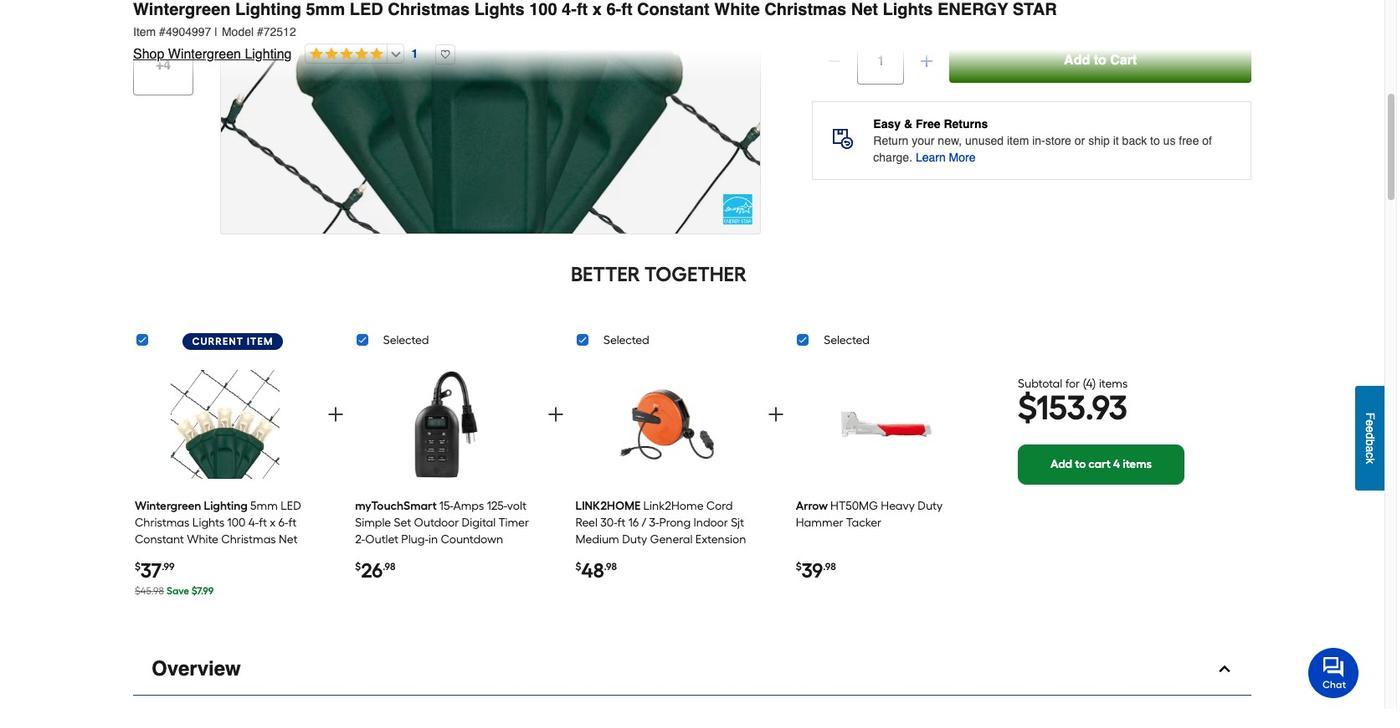 Task type: describe. For each thing, give the bounding box(es) containing it.
add to cart
[[1064, 53, 1137, 68]]

items inside subtotal for ( 4 ) items $ 153 .93
[[1099, 377, 1128, 391]]

simple
[[355, 516, 391, 530]]

100 inside wintergreen lighting 5mm led christmas lights 100 4-ft x 6-ft constant white christmas net lights energy star item # 4904997 | model # 72512
[[529, 0, 557, 19]]

wintergreen lighting
[[135, 499, 248, 513]]

125-
[[487, 499, 507, 513]]

led inside wintergreen lighting 5mm led christmas lights 100 4-ft x 6-ft constant white christmas net lights energy star item # 4904997 | model # 72512
[[350, 0, 383, 19]]

subtotal for ( 4 ) items $ 153 .93
[[1018, 377, 1128, 428]]

learn
[[916, 151, 946, 164]]

item
[[133, 25, 156, 39]]

easy & free returns return your new, unused item in-store or ship it back to us free of charge.
[[874, 118, 1212, 164]]

1 vertical spatial wintergreen
[[168, 47, 241, 62]]

easy
[[874, 118, 901, 131]]

1 e from the top
[[1364, 420, 1377, 426]]

30-
[[601, 516, 618, 530]]

learn more
[[916, 151, 976, 164]]

lighting down the 72512
[[245, 47, 292, 62]]

add for add to cart 4 items
[[1051, 457, 1073, 471]]

current
[[192, 336, 244, 347]]

4 for add to cart 4 items
[[1113, 457, 1120, 471]]

volt
[[507, 499, 527, 513]]

+4 button
[[133, 35, 193, 95]]

to for add to cart
[[1094, 53, 1107, 68]]

$45.98
[[135, 585, 164, 597]]

plus image for selected
[[546, 404, 566, 425]]

+4
[[156, 58, 171, 73]]

energy inside 5mm led christmas lights 100 4-ft x 6-ft constant white christmas net lights energy star
[[170, 549, 213, 563]]

add to cart button
[[950, 38, 1252, 83]]

selected for 26
[[383, 333, 429, 347]]

2 # from the left
[[257, 25, 264, 39]]

tacker
[[846, 516, 882, 530]]

duty inside ht50mg heavy duty hammer tacker
[[918, 499, 943, 513]]

$ 39 .98
[[796, 558, 836, 583]]

together
[[645, 262, 747, 286]]

better
[[571, 262, 640, 286]]

$ 26 .98
[[355, 558, 396, 583]]

net inside wintergreen lighting 5mm led christmas lights 100 4-ft x 6-ft constant white christmas net lights energy star item # 4904997 | model # 72512
[[851, 0, 878, 19]]

link2home
[[576, 499, 641, 513]]

free
[[916, 118, 941, 131]]

)
[[1093, 377, 1096, 391]]

f
[[1364, 413, 1377, 420]]

48
[[581, 558, 604, 583]]

Stepper number input field with increment and decrement buttons number field
[[858, 38, 905, 85]]

k
[[1364, 458, 1377, 464]]

link2home cord reel 30-ft 16 / 3-prong indoor sjt medium duty general extension cord
[[576, 499, 746, 563]]

48 list item
[[576, 358, 757, 606]]

wintergreen for wintergreen lighting
[[135, 499, 201, 513]]

led inside 5mm led christmas lights 100 4-ft x 6-ft constant white christmas net lights energy star
[[281, 499, 301, 513]]

in-
[[1032, 134, 1046, 148]]

learn more link
[[916, 149, 976, 166]]

shop wintergreen lighting
[[133, 47, 292, 62]]

of
[[1203, 134, 1212, 148]]

prong
[[659, 516, 691, 530]]

arrow ht50mg heavy duty hammer tacker image
[[832, 363, 941, 486]]

add to cart 4 items
[[1051, 457, 1152, 471]]

5mm inside wintergreen lighting 5mm led christmas lights 100 4-ft x 6-ft constant white christmas net lights energy star item # 4904997 | model # 72512
[[306, 0, 345, 19]]

0 vertical spatial timer
[[499, 516, 529, 530]]

overview
[[152, 657, 241, 681]]

ht50mg
[[831, 499, 878, 513]]

.98 for 48
[[604, 561, 617, 573]]

$ 37 .99
[[135, 558, 175, 583]]

to inside easy & free returns return your new, unused item in-store or ship it back to us free of charge.
[[1150, 134, 1160, 148]]

f e e d b a c k
[[1364, 413, 1377, 464]]

in
[[429, 532, 438, 547]]

add to cart 4 items link
[[1018, 444, 1185, 485]]

shop
[[133, 47, 164, 62]]

72512
[[264, 25, 296, 39]]

$ 48 .98
[[576, 558, 617, 583]]

39 list item
[[796, 358, 977, 606]]

medium
[[576, 532, 619, 547]]

d
[[1364, 433, 1377, 439]]

4904997
[[166, 25, 211, 39]]

selected for 39
[[824, 333, 870, 347]]

wintergreen lighting 5mm led christmas lights 100 4-ft x 6-ft constant white christmas net lights energy star image
[[171, 363, 280, 486]]

15-amps 125-volt simple set outdoor digital timer 2-outlet plug-in countdown lighting timer
[[355, 499, 529, 563]]

100 inside 5mm led christmas lights 100 4-ft x 6-ft constant white christmas net lights energy star
[[227, 516, 246, 530]]

white inside 5mm led christmas lights 100 4-ft x 6-ft constant white christmas net lights energy star
[[187, 532, 218, 547]]

b
[[1364, 439, 1377, 446]]

star inside wintergreen lighting 5mm led christmas lights 100 4-ft x 6-ft constant white christmas net lights energy star item # 4904997 | model # 72512
[[1013, 0, 1057, 19]]

overview button
[[133, 643, 1252, 696]]

free
[[1179, 134, 1199, 148]]

to for add to cart 4 items
[[1075, 457, 1086, 471]]

2-
[[355, 532, 365, 547]]

save
[[167, 585, 189, 597]]

mytouchsmart
[[355, 499, 437, 513]]

6- inside wintergreen lighting 5mm led christmas lights 100 4-ft x 6-ft constant white christmas net lights energy star item # 4904997 | model # 72512
[[607, 0, 621, 19]]

heavy
[[881, 499, 915, 513]]

sjt
[[731, 516, 744, 530]]

37
[[141, 558, 162, 583]]

item
[[1007, 134, 1029, 148]]

back
[[1122, 134, 1147, 148]]

better together
[[571, 262, 747, 286]]

unused
[[965, 134, 1004, 148]]

|
[[215, 25, 218, 39]]

c
[[1364, 452, 1377, 458]]

arrow
[[796, 499, 828, 513]]

15-
[[439, 499, 453, 513]]

1 # from the left
[[159, 25, 166, 39]]

us
[[1163, 134, 1176, 148]]

constant inside wintergreen lighting 5mm led christmas lights 100 4-ft x 6-ft constant white christmas net lights energy star item # 4904997 | model # 72512
[[637, 0, 710, 19]]

add for add to cart
[[1064, 53, 1090, 68]]

outdoor
[[414, 516, 459, 530]]

for
[[1066, 377, 1080, 391]]

wintergreen lighting  #72512 image
[[221, 0, 760, 234]]

charge.
[[874, 151, 913, 164]]

5mm inside 5mm led christmas lights 100 4-ft x 6-ft constant white christmas net lights energy star
[[250, 499, 278, 513]]



Task type: vqa. For each thing, say whether or not it's contained in the screenshot.
chevron right icon related to Moulding & Millwork
no



Task type: locate. For each thing, give the bounding box(es) containing it.
constant up .99
[[135, 532, 184, 547]]

wintergreen down '|'
[[168, 47, 241, 62]]

26
[[361, 558, 383, 583]]

lights
[[474, 0, 525, 19], [883, 0, 933, 19], [192, 516, 225, 530], [135, 549, 167, 563]]

plug-
[[401, 532, 429, 547]]

3-
[[649, 516, 659, 530]]

0 vertical spatial constant
[[637, 0, 710, 19]]

constant inside 5mm led christmas lights 100 4-ft x 6-ft constant white christmas net lights energy star
[[135, 532, 184, 547]]

$ inside subtotal for ( 4 ) items $ 153 .93
[[1018, 387, 1037, 428]]

37 list item
[[135, 358, 316, 606]]

it
[[1113, 134, 1119, 148]]

x inside wintergreen lighting 5mm led christmas lights 100 4-ft x 6-ft constant white christmas net lights energy star item # 4904997 | model # 72512
[[593, 0, 602, 19]]

100
[[529, 0, 557, 19], [227, 516, 246, 530]]

link2home
[[643, 499, 704, 513]]

2 e from the top
[[1364, 426, 1377, 433]]

0 vertical spatial net
[[851, 0, 878, 19]]

1 vertical spatial 4-
[[248, 516, 259, 530]]

net
[[851, 0, 878, 19], [279, 532, 298, 547]]

4 for subtotal for ( 4 ) items $ 153 .93
[[1086, 377, 1093, 391]]

heart outline image
[[436, 44, 456, 64]]

1 vertical spatial constant
[[135, 532, 184, 547]]

set
[[394, 516, 411, 530]]

to left cart at the right
[[1094, 53, 1107, 68]]

0 vertical spatial 6-
[[607, 0, 621, 19]]

more
[[949, 151, 976, 164]]

0 horizontal spatial timer
[[402, 549, 432, 563]]

1 vertical spatial to
[[1150, 134, 1160, 148]]

0 horizontal spatial plus image
[[326, 404, 346, 425]]

.98 down the outlet
[[383, 561, 396, 573]]

5 stars image
[[306, 47, 384, 63]]

0 horizontal spatial 4
[[1086, 377, 1093, 391]]

star
[[1013, 0, 1057, 19], [216, 549, 243, 563]]

constant
[[637, 0, 710, 19], [135, 532, 184, 547]]

1 horizontal spatial .98
[[604, 561, 617, 573]]

0 vertical spatial 5mm
[[306, 0, 345, 19]]

extension
[[696, 532, 746, 547]]

$45.98 save $ 7.99
[[135, 585, 214, 597]]

better together heading
[[133, 261, 1185, 288]]

countdown
[[441, 532, 503, 547]]

0 vertical spatial star
[[1013, 0, 1057, 19]]

1 horizontal spatial duty
[[918, 499, 943, 513]]

cord
[[707, 499, 733, 513], [576, 549, 602, 563]]

.98 inside $ 48 .98
[[604, 561, 617, 573]]

0 vertical spatial to
[[1094, 53, 1107, 68]]

a
[[1364, 446, 1377, 452]]

$ down hammer
[[796, 561, 802, 573]]

add left "cart"
[[1051, 457, 1073, 471]]

subtotal
[[1018, 377, 1063, 391]]

lighting inside 15-amps 125-volt simple set outdoor digital timer 2-outlet plug-in countdown lighting timer
[[355, 549, 399, 563]]

4- inside wintergreen lighting 5mm led christmas lights 100 4-ft x 6-ft constant white christmas net lights energy star item # 4904997 | model # 72512
[[562, 0, 577, 19]]

ft inside link2home cord reel 30-ft 16 / 3-prong indoor sjt medium duty general extension cord
[[618, 516, 626, 530]]

duty right heavy
[[918, 499, 943, 513]]

0 horizontal spatial 4-
[[248, 516, 259, 530]]

add
[[1064, 53, 1090, 68], [1051, 457, 1073, 471]]

.98 inside $ 39 .98
[[823, 561, 836, 573]]

.98 down medium
[[604, 561, 617, 573]]

to inside button
[[1094, 53, 1107, 68]]

returns
[[944, 118, 988, 131]]

to left "cart"
[[1075, 457, 1086, 471]]

26 list item
[[355, 358, 537, 606]]

white up item number 4 9 0 4 9 9 7 and model number 7 2 5 1 2 element on the top of page
[[714, 0, 760, 19]]

plus image for current item
[[326, 404, 346, 425]]

1 vertical spatial white
[[187, 532, 218, 547]]

0 horizontal spatial 100
[[227, 516, 246, 530]]

0 vertical spatial 4
[[1086, 377, 1093, 391]]

timer
[[499, 516, 529, 530], [402, 549, 432, 563]]

0 vertical spatial 100
[[529, 0, 557, 19]]

0 horizontal spatial 5mm
[[250, 499, 278, 513]]

0 horizontal spatial cord
[[576, 549, 602, 563]]

wintergreen for wintergreen lighting 5mm led christmas lights 100 4-ft x 6-ft constant white christmas net lights energy star item # 4904997 | model # 72512
[[133, 0, 231, 19]]

energy inside wintergreen lighting 5mm led christmas lights 100 4-ft x 6-ft constant white christmas net lights energy star item # 4904997 | model # 72512
[[938, 0, 1008, 19]]

star up add to cart button on the right top of page
[[1013, 0, 1057, 19]]

$ inside $ 26 .98
[[355, 561, 361, 573]]

e up b
[[1364, 426, 1377, 433]]

1 horizontal spatial energy
[[938, 0, 1008, 19]]

5mm right wintergreen lighting
[[250, 499, 278, 513]]

wintergreen up .99
[[135, 499, 201, 513]]

1 vertical spatial 5mm
[[250, 499, 278, 513]]

3 selected from the left
[[824, 333, 870, 347]]

1 horizontal spatial 4
[[1113, 457, 1120, 471]]

constant up item number 4 9 0 4 9 9 7 and model number 7 2 5 1 2 element on the top of page
[[637, 0, 710, 19]]

net right pickup icon
[[851, 0, 878, 19]]

duty
[[918, 499, 943, 513], [622, 532, 647, 547]]

0 horizontal spatial 6-
[[278, 516, 288, 530]]

return
[[874, 134, 909, 148]]

wintergreen inside "37" list item
[[135, 499, 201, 513]]

cord up 'indoor'
[[707, 499, 733, 513]]

5mm up 5 stars image
[[306, 0, 345, 19]]

.98
[[383, 561, 396, 573], [604, 561, 617, 573], [823, 561, 836, 573]]

store
[[1046, 134, 1072, 148]]

.98 for 26
[[383, 561, 396, 573]]

1 horizontal spatial cord
[[707, 499, 733, 513]]

new,
[[938, 134, 962, 148]]

white inside wintergreen lighting 5mm led christmas lights 100 4-ft x 6-ft constant white christmas net lights energy star item # 4904997 | model # 72512
[[714, 0, 760, 19]]

1 vertical spatial 4
[[1113, 457, 1120, 471]]

plus image
[[919, 53, 935, 70], [326, 404, 346, 425], [546, 404, 566, 425]]

star inside 5mm led christmas lights 100 4-ft x 6-ft constant white christmas net lights energy star
[[216, 549, 243, 563]]

0 vertical spatial 4-
[[562, 0, 577, 19]]

item number 4 9 0 4 9 9 7 and model number 7 2 5 1 2 element
[[133, 23, 1252, 40]]

0 vertical spatial add
[[1064, 53, 1090, 68]]

digital
[[462, 516, 496, 530]]

pickup image
[[822, 0, 836, 7]]

white
[[714, 0, 760, 19], [187, 532, 218, 547]]

4- inside 5mm led christmas lights 100 4-ft x 6-ft constant white christmas net lights energy star
[[248, 516, 259, 530]]

1 vertical spatial x
[[270, 516, 276, 530]]

0 horizontal spatial constant
[[135, 532, 184, 547]]

2 horizontal spatial selected
[[824, 333, 870, 347]]

1 .98 from the left
[[383, 561, 396, 573]]

1 horizontal spatial star
[[1013, 0, 1057, 19]]

chevron up image
[[1217, 661, 1233, 677]]

0 vertical spatial x
[[593, 0, 602, 19]]

4 inside subtotal for ( 4 ) items $ 153 .93
[[1086, 377, 1093, 391]]

$ down 2-
[[355, 561, 361, 573]]

1 horizontal spatial timer
[[499, 516, 529, 530]]

timer down 'volt'
[[499, 516, 529, 530]]

mytouchsmart 15-amps 125-volt simple set outdoor digital timer 2-outlet plug-in countdown lighting timer image
[[391, 363, 500, 486]]

.98 down hammer
[[823, 561, 836, 573]]

1 horizontal spatial #
[[257, 25, 264, 39]]

or
[[1075, 134, 1085, 148]]

0 horizontal spatial #
[[159, 25, 166, 39]]

1 vertical spatial net
[[279, 532, 298, 547]]

1 horizontal spatial 5mm
[[306, 0, 345, 19]]

1 vertical spatial led
[[281, 499, 301, 513]]

net inside 5mm led christmas lights 100 4-ft x 6-ft constant white christmas net lights energy star
[[279, 532, 298, 547]]

1 vertical spatial cord
[[576, 549, 602, 563]]

2 horizontal spatial to
[[1150, 134, 1160, 148]]

# right model on the left top
[[257, 25, 264, 39]]

timer down plug-
[[402, 549, 432, 563]]

0 horizontal spatial .98
[[383, 561, 396, 573]]

lighting up the 72512
[[235, 0, 301, 19]]

hammer
[[796, 516, 844, 530]]

.93
[[1085, 387, 1128, 428]]

lighting down the outlet
[[355, 549, 399, 563]]

items right ) at bottom
[[1099, 377, 1128, 391]]

$ inside $ 39 .98
[[796, 561, 802, 573]]

$ down medium
[[576, 561, 581, 573]]

duty down 16
[[622, 532, 647, 547]]

1 vertical spatial energy
[[170, 549, 213, 563]]

wintergreen inside wintergreen lighting 5mm led christmas lights 100 4-ft x 6-ft constant white christmas net lights energy star item # 4904997 | model # 72512
[[133, 0, 231, 19]]

add left cart at the right
[[1064, 53, 1090, 68]]

153
[[1037, 387, 1085, 428]]

your
[[912, 134, 935, 148]]

2 selected from the left
[[604, 333, 649, 347]]

duty inside link2home cord reel 30-ft 16 / 3-prong indoor sjt medium duty general extension cord
[[622, 532, 647, 547]]

net left 2-
[[279, 532, 298, 547]]

2 vertical spatial wintergreen
[[135, 499, 201, 513]]

cord down medium
[[576, 549, 602, 563]]

1 horizontal spatial selected
[[604, 333, 649, 347]]

1 vertical spatial timer
[[402, 549, 432, 563]]

2 horizontal spatial .98
[[823, 561, 836, 573]]

0 horizontal spatial duty
[[622, 532, 647, 547]]

f e e d b a c k button
[[1356, 386, 1385, 491]]

6-
[[607, 0, 621, 19], [278, 516, 288, 530]]

plus image
[[766, 404, 787, 425]]

$ up $45.98
[[135, 561, 141, 573]]

title image
[[137, 0, 189, 23]]

lighting down wintergreen lighting 5mm led christmas lights 100 4-ft x 6-ft constant white christmas net lights energy star image
[[204, 499, 248, 513]]

1 vertical spatial items
[[1123, 457, 1152, 471]]

1 horizontal spatial 4-
[[562, 0, 577, 19]]

2 vertical spatial to
[[1075, 457, 1086, 471]]

x inside 5mm led christmas lights 100 4-ft x 6-ft constant white christmas net lights energy star
[[270, 516, 276, 530]]

0 vertical spatial cord
[[707, 499, 733, 513]]

1 horizontal spatial plus image
[[546, 404, 566, 425]]

0 horizontal spatial led
[[281, 499, 301, 513]]

1 horizontal spatial led
[[350, 0, 383, 19]]

items
[[1099, 377, 1128, 391], [1123, 457, 1152, 471]]

1 vertical spatial 100
[[227, 516, 246, 530]]

0 horizontal spatial to
[[1075, 457, 1086, 471]]

$ for 48
[[576, 561, 581, 573]]

$ inside $ 37 .99
[[135, 561, 141, 573]]

$ right save
[[191, 585, 197, 597]]

cart
[[1089, 457, 1111, 471]]

1 horizontal spatial to
[[1094, 53, 1107, 68]]

item
[[247, 336, 273, 347]]

ht50mg heavy duty hammer tacker
[[796, 499, 943, 530]]

add inside button
[[1064, 53, 1090, 68]]

0 vertical spatial energy
[[938, 0, 1008, 19]]

.98 for 39
[[823, 561, 836, 573]]

$
[[1018, 387, 1037, 428], [135, 561, 141, 573], [355, 561, 361, 573], [576, 561, 581, 573], [796, 561, 802, 573], [191, 585, 197, 597]]

e
[[1364, 420, 1377, 426], [1364, 426, 1377, 433]]

1 horizontal spatial net
[[851, 0, 878, 19]]

0 vertical spatial duty
[[918, 499, 943, 513]]

1 horizontal spatial constant
[[637, 0, 710, 19]]

4 right for
[[1086, 377, 1093, 391]]

0 horizontal spatial x
[[270, 516, 276, 530]]

cart
[[1110, 53, 1137, 68]]

1 vertical spatial duty
[[622, 532, 647, 547]]

ship
[[1089, 134, 1110, 148]]

$ left for
[[1018, 387, 1037, 428]]

lighting inside "37" list item
[[204, 499, 248, 513]]

reel
[[576, 516, 598, 530]]

0 vertical spatial white
[[714, 0, 760, 19]]

.98 inside $ 26 .98
[[383, 561, 396, 573]]

to
[[1094, 53, 1107, 68], [1150, 134, 1160, 148], [1075, 457, 1086, 471]]

star right .99
[[216, 549, 243, 563]]

3 .98 from the left
[[823, 561, 836, 573]]

# right item
[[159, 25, 166, 39]]

7.99
[[197, 585, 214, 597]]

2 horizontal spatial plus image
[[919, 53, 935, 70]]

1 horizontal spatial white
[[714, 0, 760, 19]]

0 horizontal spatial white
[[187, 532, 218, 547]]

$ for 39
[[796, 561, 802, 573]]

e up d at the bottom right of page
[[1364, 420, 1377, 426]]

link2home link2home cord reel 30-ft 16 / 3-prong indoor sjt medium duty general extension cord image
[[612, 363, 721, 486]]

6- inside 5mm led christmas lights 100 4-ft x 6-ft constant white christmas net lights energy star
[[278, 516, 288, 530]]

0 vertical spatial led
[[350, 0, 383, 19]]

items right "cart"
[[1123, 457, 1152, 471]]

1 horizontal spatial 100
[[529, 0, 557, 19]]

1 vertical spatial add
[[1051, 457, 1073, 471]]

/
[[642, 516, 647, 530]]

wintergreen lighting 5mm led christmas lights 100 4-ft x 6-ft constant white christmas net lights energy star item # 4904997 | model # 72512
[[133, 0, 1057, 39]]

lighting inside wintergreen lighting 5mm led christmas lights 100 4-ft x 6-ft constant white christmas net lights energy star item # 4904997 | model # 72512
[[235, 0, 301, 19]]

(
[[1083, 377, 1086, 391]]

0 horizontal spatial net
[[279, 532, 298, 547]]

4 right "cart"
[[1113, 457, 1120, 471]]

model
[[222, 25, 254, 39]]

0 vertical spatial items
[[1099, 377, 1128, 391]]

selected for 48
[[604, 333, 649, 347]]

39
[[802, 558, 823, 583]]

wintergreen
[[133, 0, 231, 19], [168, 47, 241, 62], [135, 499, 201, 513]]

chat invite button image
[[1309, 647, 1360, 698]]

1 horizontal spatial x
[[593, 0, 602, 19]]

1 vertical spatial star
[[216, 549, 243, 563]]

1 vertical spatial 6-
[[278, 516, 288, 530]]

0 vertical spatial wintergreen
[[133, 0, 231, 19]]

general
[[650, 532, 693, 547]]

0 horizontal spatial energy
[[170, 549, 213, 563]]

minus image
[[827, 53, 843, 70]]

2 .98 from the left
[[604, 561, 617, 573]]

5mm led christmas lights 100 4-ft x 6-ft constant white christmas net lights energy star
[[135, 499, 301, 563]]

$ for 26
[[355, 561, 361, 573]]

amps
[[453, 499, 484, 513]]

lighting
[[235, 0, 301, 19], [245, 47, 292, 62], [204, 499, 248, 513], [355, 549, 399, 563]]

$ for 37
[[135, 561, 141, 573]]

x
[[593, 0, 602, 19], [270, 516, 276, 530]]

white down wintergreen lighting
[[187, 532, 218, 547]]

16
[[629, 516, 639, 530]]

to left the us
[[1150, 134, 1160, 148]]

&
[[904, 118, 913, 131]]

0 horizontal spatial selected
[[383, 333, 429, 347]]

4
[[1086, 377, 1093, 391], [1113, 457, 1120, 471]]

$ inside $ 48 .98
[[576, 561, 581, 573]]

indoor
[[694, 516, 728, 530]]

5mm
[[306, 0, 345, 19], [250, 499, 278, 513]]

1
[[411, 47, 418, 60]]

.99
[[162, 561, 175, 573]]

1 horizontal spatial 6-
[[607, 0, 621, 19]]

0 horizontal spatial star
[[216, 549, 243, 563]]

wintergreen up 4904997
[[133, 0, 231, 19]]

1 selected from the left
[[383, 333, 429, 347]]



